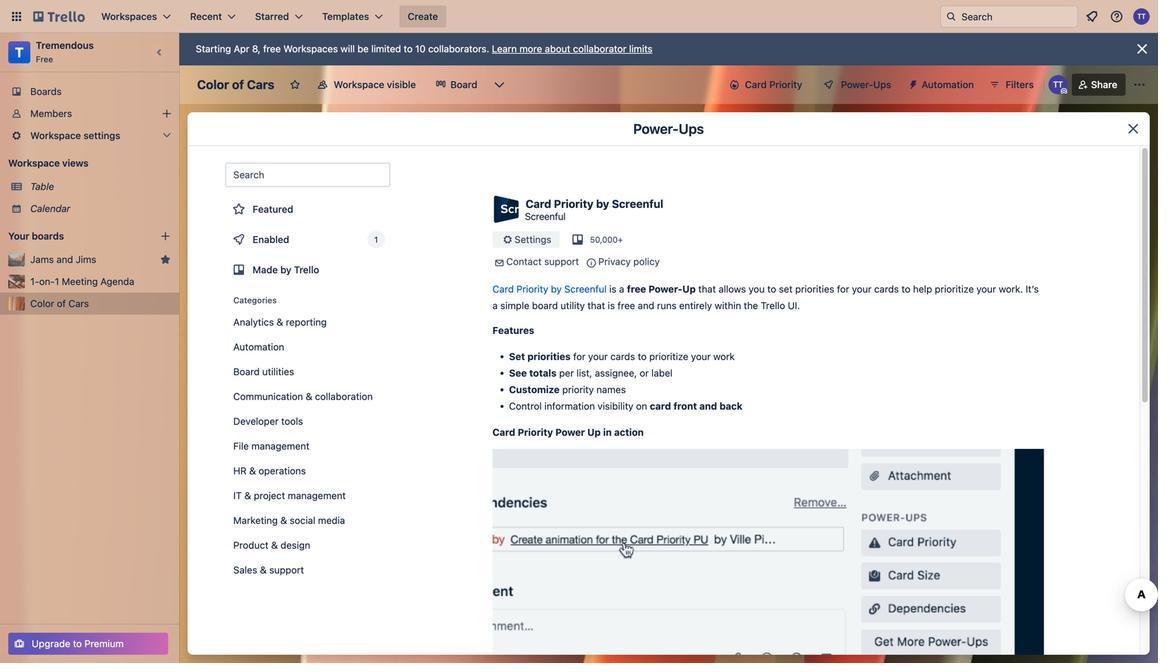 Task type: locate. For each thing, give the bounding box(es) containing it.
priorities up ui.
[[795, 284, 834, 295]]

be
[[357, 43, 369, 54]]

to inside the set priorities for your cards to prioritize your work see totals per list, assignee, or label customize priority names control information visibility on card front and back
[[638, 351, 647, 363]]

& right it
[[244, 491, 251, 502]]

back to home image
[[33, 6, 85, 28]]

card down control
[[493, 427, 515, 438]]

and
[[56, 254, 73, 265], [638, 300, 654, 312], [699, 401, 717, 412]]

0 horizontal spatial support
[[269, 565, 304, 576]]

trello down set
[[761, 300, 785, 312]]

1 vertical spatial and
[[638, 300, 654, 312]]

0 horizontal spatial power-ups
[[633, 121, 704, 137]]

sm image inside settings link
[[501, 233, 515, 247]]

color of cars down on-
[[30, 298, 89, 310]]

sm image
[[902, 74, 922, 93], [501, 233, 515, 247]]

1 vertical spatial color
[[30, 298, 54, 310]]

information
[[544, 401, 595, 412]]

for right set
[[837, 284, 849, 295]]

is
[[609, 284, 617, 295], [608, 300, 615, 312]]

trello right the made
[[294, 264, 319, 276]]

color of cars down apr
[[197, 77, 274, 92]]

1 horizontal spatial and
[[638, 300, 654, 312]]

0 horizontal spatial by
[[280, 264, 291, 276]]

1 vertical spatial cars
[[68, 298, 89, 310]]

work.
[[999, 284, 1023, 295]]

1 horizontal spatial for
[[837, 284, 849, 295]]

sales
[[233, 565, 257, 576]]

automation up board utilities
[[233, 342, 284, 353]]

0 vertical spatial ups
[[873, 79, 891, 90]]

1 vertical spatial color of cars
[[30, 298, 89, 310]]

prioritize up label
[[649, 351, 688, 363]]

0 vertical spatial is
[[609, 284, 617, 295]]

priority inside card priority by screenful screenful
[[554, 197, 594, 210]]

automation
[[922, 79, 974, 90], [233, 342, 284, 353]]

recent
[[190, 11, 222, 22]]

power- inside button
[[841, 79, 873, 90]]

0 horizontal spatial automation
[[233, 342, 284, 353]]

prioritize right help
[[935, 284, 974, 295]]

1 vertical spatial automation
[[233, 342, 284, 353]]

a down privacy
[[619, 284, 624, 295]]

is down the card priority by screenful is a free power-up on the top of the page
[[608, 300, 615, 312]]

workspace down "members"
[[30, 130, 81, 141]]

1 horizontal spatial workspaces
[[283, 43, 338, 54]]

for inside the set priorities for your cards to prioritize your work see totals per list, assignee, or label customize priority names control information visibility on card front and back
[[573, 351, 586, 363]]

up left 'in'
[[587, 427, 601, 438]]

by up 50,000
[[596, 197, 609, 210]]

developer tools link
[[225, 411, 391, 433]]

upgrade to premium
[[32, 639, 124, 650]]

2 vertical spatial and
[[699, 401, 717, 412]]

0 vertical spatial workspaces
[[101, 11, 157, 22]]

1 vertical spatial ups
[[679, 121, 704, 137]]

1 horizontal spatial priorities
[[795, 284, 834, 295]]

priorities up totals
[[527, 351, 571, 363]]

0 vertical spatial a
[[619, 284, 624, 295]]

and inside the jams and jims link
[[56, 254, 73, 265]]

priority for card priority by screenful is a free power-up
[[516, 284, 548, 295]]

0 vertical spatial priorities
[[795, 284, 834, 295]]

0 horizontal spatial workspaces
[[101, 11, 157, 22]]

0 horizontal spatial up
[[587, 427, 601, 438]]

1 horizontal spatial by
[[551, 284, 562, 295]]

0 vertical spatial cards
[[874, 284, 899, 295]]

on-
[[39, 276, 55, 287]]

it & project management
[[233, 491, 346, 502]]

trello inside that allows you to set priorities for your cards to help prioritize your work. it's a simple board utility that is free and runs entirely within the trello ui.
[[761, 300, 785, 312]]

and left jims
[[56, 254, 73, 265]]

workspace for workspace visible
[[334, 79, 384, 90]]

1 vertical spatial prioritize
[[649, 351, 688, 363]]

& right analytics
[[277, 317, 283, 328]]

board left customize views icon
[[450, 79, 477, 90]]

1 vertical spatial workspace
[[30, 130, 81, 141]]

hr & operations link
[[225, 461, 391, 483]]

1 horizontal spatial that
[[698, 284, 716, 295]]

sm image up the card priority by screenful is a free power-up on the top of the page
[[585, 256, 598, 270]]

a left "simple"
[[493, 300, 498, 312]]

color down on-
[[30, 298, 54, 310]]

open information menu image
[[1110, 10, 1124, 23]]

priority up 50,000
[[554, 197, 594, 210]]

by
[[596, 197, 609, 210], [280, 264, 291, 276], [551, 284, 562, 295]]

the
[[744, 300, 758, 312]]

Board name text field
[[190, 74, 281, 96]]

priority inside button
[[769, 79, 802, 90]]

cards up "assignee,"
[[610, 351, 635, 363]]

2 vertical spatial power-
[[649, 284, 682, 295]]

assignee,
[[595, 368, 637, 379]]

free down privacy policy link
[[627, 284, 646, 295]]

to right upgrade
[[73, 639, 82, 650]]

sm image
[[493, 256, 506, 270], [585, 256, 598, 270]]

2 sm image from the left
[[585, 256, 598, 270]]

1 horizontal spatial trello
[[761, 300, 785, 312]]

by inside card priority by screenful screenful
[[596, 197, 609, 210]]

filters button
[[985, 74, 1038, 96]]

0 horizontal spatial priorities
[[527, 351, 571, 363]]

card inside card priority button
[[745, 79, 767, 90]]

of down meeting
[[57, 298, 66, 310]]

0 horizontal spatial cards
[[610, 351, 635, 363]]

workspace down be
[[334, 79, 384, 90]]

a
[[619, 284, 624, 295], [493, 300, 498, 312]]

0 vertical spatial power-
[[841, 79, 873, 90]]

0 vertical spatial management
[[251, 441, 310, 452]]

card inside card priority by screenful screenful
[[526, 197, 551, 210]]

1 vertical spatial sm image
[[501, 233, 515, 247]]

free
[[263, 43, 281, 54], [627, 284, 646, 295], [618, 300, 635, 312]]

workspace navigation collapse icon image
[[150, 43, 170, 62]]

1 vertical spatial power-
[[633, 121, 679, 137]]

marketing
[[233, 515, 278, 527]]

0 vertical spatial and
[[56, 254, 73, 265]]

2 vertical spatial free
[[618, 300, 635, 312]]

board inside board link
[[450, 79, 477, 90]]

1 horizontal spatial power-ups
[[841, 79, 891, 90]]

0 horizontal spatial color
[[30, 298, 54, 310]]

that down the card priority by screenful is a free power-up on the top of the page
[[588, 300, 605, 312]]

1 horizontal spatial cards
[[874, 284, 899, 295]]

workspaces left will at the left top
[[283, 43, 338, 54]]

screenful up settings
[[525, 211, 565, 222]]

of
[[232, 77, 244, 92], [57, 298, 66, 310]]

card for card priority power up in action
[[493, 427, 515, 438]]

0 vertical spatial 1
[[374, 235, 378, 245]]

by up board
[[551, 284, 562, 295]]

workspace inside workspace settings dropdown button
[[30, 130, 81, 141]]

0 horizontal spatial ups
[[679, 121, 704, 137]]

create
[[408, 11, 438, 22]]

file management link
[[225, 436, 391, 458]]

workspace up table
[[8, 158, 60, 169]]

workspace inside the workspace visible 'button'
[[334, 79, 384, 90]]

prioritize inside the set priorities for your cards to prioritize your work see totals per list, assignee, or label customize priority names control information visibility on card front and back
[[649, 351, 688, 363]]

1 vertical spatial trello
[[761, 300, 785, 312]]

card up "simple"
[[493, 284, 514, 295]]

& left social
[[280, 515, 287, 527]]

primary element
[[0, 0, 1158, 33]]

& down board utilities link
[[306, 391, 312, 403]]

privacy
[[598, 256, 631, 267]]

workspace for workspace views
[[8, 158, 60, 169]]

and left back
[[699, 401, 717, 412]]

0 vertical spatial power-ups
[[841, 79, 891, 90]]

is inside that allows you to set priorities for your cards to help prioritize your work. it's a simple board utility that is free and runs entirely within the trello ui.
[[608, 300, 615, 312]]

collaboration
[[315, 391, 373, 403]]

0 vertical spatial up
[[682, 284, 696, 295]]

to up or
[[638, 351, 647, 363]]

0 vertical spatial that
[[698, 284, 716, 295]]

0 vertical spatial free
[[263, 43, 281, 54]]

support
[[544, 256, 579, 267], [269, 565, 304, 576]]

1 horizontal spatial prioritize
[[935, 284, 974, 295]]

tools
[[281, 416, 303, 427]]

power-
[[841, 79, 873, 90], [633, 121, 679, 137], [649, 284, 682, 295]]

sm image down settings link
[[493, 256, 506, 270]]

0 vertical spatial by
[[596, 197, 609, 210]]

power
[[555, 427, 585, 438]]

priority down control
[[518, 427, 553, 438]]

is down privacy
[[609, 284, 617, 295]]

0 vertical spatial board
[[450, 79, 477, 90]]

1 vertical spatial board
[[233, 366, 260, 378]]

board utilities
[[233, 366, 294, 378]]

card for card priority
[[745, 79, 767, 90]]

limits
[[629, 43, 653, 54]]

members
[[30, 108, 72, 119]]

sm image up contact
[[501, 233, 515, 247]]

& right "sales" at the bottom left
[[260, 565, 267, 576]]

cars down meeting
[[68, 298, 89, 310]]

t link
[[8, 41, 30, 63]]

& right hr
[[249, 466, 256, 477]]

1 horizontal spatial automation
[[922, 79, 974, 90]]

card priority by screenful link
[[493, 284, 607, 295]]

board inside board utilities link
[[233, 366, 260, 378]]

to inside upgrade to premium link
[[73, 639, 82, 650]]

free right the 8,
[[263, 43, 281, 54]]

this member is an admin of this board. image
[[1061, 88, 1067, 94]]

terry turtle (terryturtle) image right open information menu image
[[1133, 8, 1150, 25]]

up up entirely at the right
[[682, 284, 696, 295]]

workspaces up 'workspace navigation collapse icon'
[[101, 11, 157, 22]]

card priority power up animation image
[[493, 449, 1044, 664]]

0 vertical spatial for
[[837, 284, 849, 295]]

0 horizontal spatial for
[[573, 351, 586, 363]]

1 vertical spatial of
[[57, 298, 66, 310]]

0 horizontal spatial prioritize
[[649, 351, 688, 363]]

up
[[682, 284, 696, 295], [587, 427, 601, 438]]

support down design
[[269, 565, 304, 576]]

to
[[404, 43, 413, 54], [767, 284, 776, 295], [902, 284, 911, 295], [638, 351, 647, 363], [73, 639, 82, 650]]

support up card priority by screenful link
[[544, 256, 579, 267]]

terry turtle (terryturtle) image
[[1133, 8, 1150, 25], [1048, 75, 1068, 94]]

by right the made
[[280, 264, 291, 276]]

sm image inside automation button
[[902, 74, 922, 93]]

cars inside text box
[[247, 77, 274, 92]]

0 horizontal spatial sm image
[[493, 256, 506, 270]]

and inside that allows you to set priorities for your cards to help prioritize your work. it's a simple board utility that is free and runs entirely within the trello ui.
[[638, 300, 654, 312]]

set
[[509, 351, 525, 363]]

1-
[[30, 276, 39, 287]]

0 vertical spatial of
[[232, 77, 244, 92]]

front
[[674, 401, 697, 412]]

of down apr
[[232, 77, 244, 92]]

1 vertical spatial terry turtle (terryturtle) image
[[1048, 75, 1068, 94]]

priority for card priority by screenful screenful
[[554, 197, 594, 210]]

automation left filters button
[[922, 79, 974, 90]]

priority for card priority
[[769, 79, 802, 90]]

1 horizontal spatial a
[[619, 284, 624, 295]]

cars left star or unstar board icon
[[247, 77, 274, 92]]

0 vertical spatial cars
[[247, 77, 274, 92]]

2 vertical spatial by
[[551, 284, 562, 295]]

1 vertical spatial that
[[588, 300, 605, 312]]

1 horizontal spatial color of cars
[[197, 77, 274, 92]]

free inside that allows you to set priorities for your cards to help prioritize your work. it's a simple board utility that is free and runs entirely within the trello ui.
[[618, 300, 635, 312]]

1 vertical spatial by
[[280, 264, 291, 276]]

share button
[[1072, 74, 1126, 96]]

file management
[[233, 441, 310, 452]]

1 horizontal spatial board
[[450, 79, 477, 90]]

screenful for card priority by screenful is a free power-up
[[564, 284, 607, 295]]

8,
[[252, 43, 261, 54]]

that
[[698, 284, 716, 295], [588, 300, 605, 312]]

0 vertical spatial automation
[[922, 79, 974, 90]]

calendar link
[[30, 202, 171, 216]]

social
[[290, 515, 315, 527]]

screenful
[[612, 197, 663, 210], [525, 211, 565, 222], [564, 284, 607, 295]]

Search field
[[957, 6, 1078, 27]]

card
[[745, 79, 767, 90], [526, 197, 551, 210], [493, 284, 514, 295], [493, 427, 515, 438]]

to left 10
[[404, 43, 413, 54]]

1 horizontal spatial ups
[[873, 79, 891, 90]]

that up entirely at the right
[[698, 284, 716, 295]]

1 horizontal spatial sm image
[[585, 256, 598, 270]]

1 horizontal spatial color
[[197, 77, 229, 92]]

cards left help
[[874, 284, 899, 295]]

boards link
[[0, 81, 179, 103]]

a inside that allows you to set priorities for your cards to help prioritize your work. it's a simple board utility that is free and runs entirely within the trello ui.
[[493, 300, 498, 312]]

1 vertical spatial for
[[573, 351, 586, 363]]

members link
[[0, 103, 179, 125]]

0 horizontal spatial a
[[493, 300, 498, 312]]

product & design link
[[225, 535, 391, 557]]

0 vertical spatial prioritize
[[935, 284, 974, 295]]

screenful up +
[[612, 197, 663, 210]]

add board image
[[160, 231, 171, 242]]

0 vertical spatial workspace
[[334, 79, 384, 90]]

card up settings
[[526, 197, 551, 210]]

2 horizontal spatial and
[[699, 401, 717, 412]]

reporting
[[286, 317, 327, 328]]

board left utilities
[[233, 366, 260, 378]]

by for card priority by screenful is a free power-up
[[551, 284, 562, 295]]

workspace for workspace settings
[[30, 130, 81, 141]]

1 horizontal spatial cars
[[247, 77, 274, 92]]

of inside color of cars text box
[[232, 77, 244, 92]]

marketing & social media
[[233, 515, 345, 527]]

card for card priority by screenful screenful
[[526, 197, 551, 210]]

management down hr & operations link
[[288, 491, 346, 502]]

priority up board
[[516, 284, 548, 295]]

1 vertical spatial is
[[608, 300, 615, 312]]

sm image for settings link
[[501, 233, 515, 247]]

your
[[8, 231, 29, 242]]

&
[[277, 317, 283, 328], [306, 391, 312, 403], [249, 466, 256, 477], [244, 491, 251, 502], [280, 515, 287, 527], [271, 540, 278, 552], [260, 565, 267, 576]]

& for collaboration
[[306, 391, 312, 403]]

& left design
[[271, 540, 278, 552]]

calendar
[[30, 203, 70, 214]]

jams
[[30, 254, 54, 265]]

2 vertical spatial workspace
[[8, 158, 60, 169]]

your
[[852, 284, 872, 295], [977, 284, 996, 295], [588, 351, 608, 363], [691, 351, 711, 363]]

2 horizontal spatial by
[[596, 197, 609, 210]]

1 vertical spatial power-ups
[[633, 121, 704, 137]]

management
[[251, 441, 310, 452], [288, 491, 346, 502]]

card priority by screenful is a free power-up
[[493, 284, 696, 295]]

table link
[[30, 180, 171, 194]]

0 vertical spatial support
[[544, 256, 579, 267]]

analytics & reporting
[[233, 317, 327, 328]]

priority right card priority icon
[[769, 79, 802, 90]]

1 horizontal spatial of
[[232, 77, 244, 92]]

and left runs
[[638, 300, 654, 312]]

screenful up utility
[[564, 284, 607, 295]]

sm image right power-ups button
[[902, 74, 922, 93]]

prioritize
[[935, 284, 974, 295], [649, 351, 688, 363]]

apr
[[234, 43, 249, 54]]

1 vertical spatial a
[[493, 300, 498, 312]]

card right card priority icon
[[745, 79, 767, 90]]

automation inside button
[[922, 79, 974, 90]]

starred button
[[247, 6, 311, 28]]

for up list,
[[573, 351, 586, 363]]

1 vertical spatial cards
[[610, 351, 635, 363]]

0 horizontal spatial terry turtle (terryturtle) image
[[1048, 75, 1068, 94]]

your left help
[[852, 284, 872, 295]]

management up "operations"
[[251, 441, 310, 452]]

upgrade
[[32, 639, 70, 650]]

color down starting at the top of the page
[[197, 77, 229, 92]]

0 horizontal spatial and
[[56, 254, 73, 265]]

learn more about collaborator limits link
[[492, 43, 653, 54]]

card priority button
[[722, 74, 811, 96]]

color inside color of cars text box
[[197, 77, 229, 92]]

privacy policy link
[[598, 256, 660, 267]]

terry turtle (terryturtle) image right filters
[[1048, 75, 1068, 94]]

for inside that allows you to set priorities for your cards to help prioritize your work. it's a simple board utility that is free and runs entirely within the trello ui.
[[837, 284, 849, 295]]

1 vertical spatial priorities
[[527, 351, 571, 363]]

board
[[450, 79, 477, 90], [233, 366, 260, 378]]

free down the card priority by screenful is a free power-up on the top of the page
[[618, 300, 635, 312]]

back
[[720, 401, 743, 412]]

50,000
[[590, 235, 618, 245]]



Task type: vqa. For each thing, say whether or not it's contained in the screenshot.


Task type: describe. For each thing, give the bounding box(es) containing it.
media
[[318, 515, 345, 527]]

0 horizontal spatial that
[[588, 300, 605, 312]]

screenful for card priority by screenful screenful
[[612, 197, 663, 210]]

templates
[[322, 11, 369, 22]]

workspaces inside popup button
[[101, 11, 157, 22]]

your boards
[[8, 231, 64, 242]]

product & design
[[233, 540, 310, 552]]

cards inside the set priorities for your cards to prioritize your work see totals per list, assignee, or label customize priority names control information visibility on card front and back
[[610, 351, 635, 363]]

free
[[36, 54, 53, 64]]

priorities inside the set priorities for your cards to prioritize your work see totals per list, assignee, or label customize priority names control information visibility on card front and back
[[527, 351, 571, 363]]

card priority power up in action
[[493, 427, 644, 438]]

card for card priority by screenful is a free power-up
[[493, 284, 514, 295]]

0 vertical spatial terry turtle (terryturtle) image
[[1133, 8, 1150, 25]]

per
[[559, 368, 574, 379]]

your up list,
[[588, 351, 608, 363]]

workspaces button
[[93, 6, 179, 28]]

settings link
[[493, 232, 560, 248]]

to left help
[[902, 284, 911, 295]]

collaborator
[[573, 43, 627, 54]]

t
[[15, 44, 24, 60]]

made by trello link
[[225, 256, 391, 284]]

cards inside that allows you to set priorities for your cards to help prioritize your work. it's a simple board utility that is free and runs entirely within the trello ui.
[[874, 284, 899, 295]]

search image
[[946, 11, 957, 22]]

board utilities link
[[225, 361, 391, 383]]

0 horizontal spatial color of cars
[[30, 298, 89, 310]]

your boards with 3 items element
[[8, 228, 139, 245]]

starred icon image
[[160, 254, 171, 265]]

meeting
[[62, 276, 98, 287]]

your left the work.
[[977, 284, 996, 295]]

made by trello
[[253, 264, 319, 276]]

& for social
[[280, 515, 287, 527]]

contact support link
[[506, 256, 579, 267]]

project
[[254, 491, 285, 502]]

show menu image
[[1133, 78, 1146, 92]]

by for card priority by screenful screenful
[[596, 197, 609, 210]]

limited
[[371, 43, 401, 54]]

workspace views
[[8, 158, 88, 169]]

visibility
[[598, 401, 634, 412]]

templates button
[[314, 6, 391, 28]]

1 horizontal spatial 1
[[374, 235, 378, 245]]

of inside "color of cars" link
[[57, 298, 66, 310]]

runs
[[657, 300, 677, 312]]

product
[[233, 540, 269, 552]]

sm image for automation button
[[902, 74, 922, 93]]

developer tools
[[233, 416, 303, 427]]

& for support
[[260, 565, 267, 576]]

priority for card priority power up in action
[[518, 427, 553, 438]]

marketing & social media link
[[225, 510, 391, 532]]

list,
[[577, 368, 592, 379]]

1 vertical spatial management
[[288, 491, 346, 502]]

1 horizontal spatial up
[[682, 284, 696, 295]]

tremendous link
[[36, 40, 94, 51]]

label
[[651, 368, 673, 379]]

analytics & reporting link
[[225, 312, 391, 334]]

to left set
[[767, 284, 776, 295]]

boards
[[30, 86, 62, 97]]

board for board utilities
[[233, 366, 260, 378]]

boards
[[32, 231, 64, 242]]

color inside "color of cars" link
[[30, 298, 54, 310]]

prioritize inside that allows you to set priorities for your cards to help prioritize your work. it's a simple board utility that is free and runs entirely within the trello ui.
[[935, 284, 974, 295]]

& for operations
[[249, 466, 256, 477]]

jams and jims link
[[30, 253, 154, 267]]

& for project
[[244, 491, 251, 502]]

simple
[[500, 300, 529, 312]]

priority
[[562, 384, 594, 396]]

workspace settings button
[[0, 125, 179, 147]]

power-ups inside button
[[841, 79, 891, 90]]

it
[[233, 491, 242, 502]]

share
[[1091, 79, 1118, 90]]

in
[[603, 427, 612, 438]]

0 horizontal spatial 1
[[55, 276, 59, 287]]

0 notifications image
[[1084, 8, 1100, 25]]

Search text field
[[225, 163, 391, 188]]

your left work
[[691, 351, 711, 363]]

features
[[493, 325, 534, 336]]

and inside the set priorities for your cards to prioritize your work see totals per list, assignee, or label customize priority names control information visibility on card front and back
[[699, 401, 717, 412]]

board for board
[[450, 79, 477, 90]]

customize
[[509, 384, 560, 396]]

0 horizontal spatial trello
[[294, 264, 319, 276]]

& for design
[[271, 540, 278, 552]]

privacy policy
[[598, 256, 660, 267]]

1-on-1 meeting agenda link
[[30, 275, 171, 289]]

card
[[650, 401, 671, 412]]

action
[[614, 427, 644, 438]]

card priority by screenful screenful
[[525, 197, 663, 222]]

within
[[715, 300, 741, 312]]

1 horizontal spatial support
[[544, 256, 579, 267]]

or
[[640, 368, 649, 379]]

card priority
[[745, 79, 802, 90]]

starting apr 8, free workspaces will be limited to 10 collaborators. learn more about collaborator limits
[[196, 43, 653, 54]]

& for reporting
[[277, 317, 283, 328]]

contact support
[[506, 256, 579, 267]]

operations
[[259, 466, 306, 477]]

communication
[[233, 391, 303, 403]]

it & project management link
[[225, 485, 391, 507]]

50,000 +
[[590, 235, 623, 245]]

1 vertical spatial free
[[627, 284, 646, 295]]

hr & operations
[[233, 466, 306, 477]]

1 vertical spatial support
[[269, 565, 304, 576]]

priorities inside that allows you to set priorities for your cards to help prioritize your work. it's a simple board utility that is free and runs entirely within the trello ui.
[[795, 284, 834, 295]]

0 horizontal spatial cars
[[68, 298, 89, 310]]

1-on-1 meeting agenda
[[30, 276, 134, 287]]

hr
[[233, 466, 247, 477]]

upgrade to premium link
[[8, 634, 168, 656]]

power-ups button
[[813, 74, 900, 96]]

color of cars inside text box
[[197, 77, 274, 92]]

developer
[[233, 416, 279, 427]]

about
[[545, 43, 570, 54]]

customize views image
[[493, 78, 506, 92]]

will
[[341, 43, 355, 54]]

made
[[253, 264, 278, 276]]

star or unstar board image
[[290, 79, 301, 90]]

on
[[636, 401, 647, 412]]

work
[[713, 351, 735, 363]]

allows
[[719, 284, 746, 295]]

set
[[779, 284, 793, 295]]

by inside made by trello link
[[280, 264, 291, 276]]

jams and jims
[[30, 254, 96, 265]]

communication & collaboration link
[[225, 386, 391, 408]]

that allows you to set priorities for your cards to help prioritize your work. it's a simple board utility that is free and runs entirely within the trello ui.
[[493, 284, 1039, 312]]

filters
[[1006, 79, 1034, 90]]

+
[[618, 235, 623, 245]]

workspace visible
[[334, 79, 416, 90]]

file
[[233, 441, 249, 452]]

more
[[520, 43, 542, 54]]

communication & collaboration
[[233, 391, 373, 403]]

design
[[281, 540, 310, 552]]

card priority icon image
[[730, 80, 740, 90]]

ups inside button
[[873, 79, 891, 90]]

1 sm image from the left
[[493, 256, 506, 270]]

1 vertical spatial workspaces
[[283, 43, 338, 54]]

agenda
[[100, 276, 134, 287]]

jims
[[76, 254, 96, 265]]



